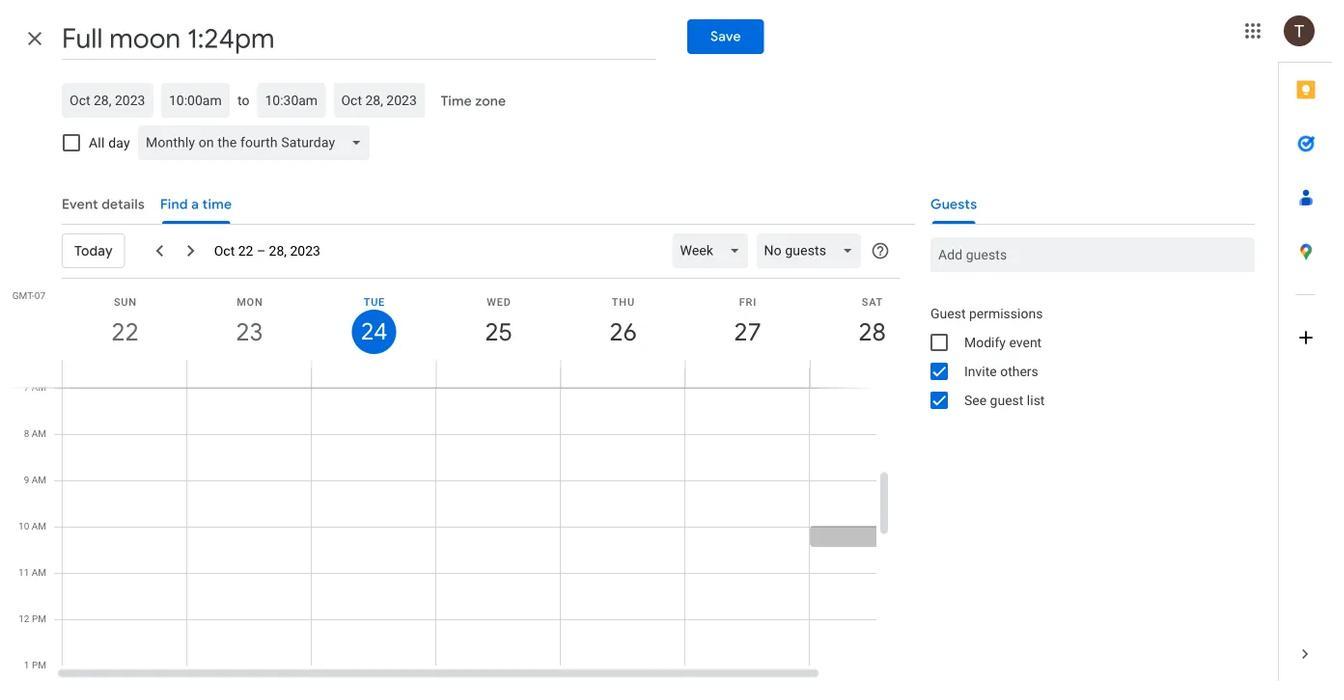 Task type: describe. For each thing, give the bounding box(es) containing it.
gmt-
[[12, 290, 35, 301]]

today button
[[62, 228, 125, 274]]

sun
[[114, 296, 137, 308]]

sat 28
[[858, 296, 885, 348]]

all day
[[89, 135, 130, 151]]

28
[[858, 316, 885, 348]]

time
[[441, 93, 472, 110]]

1 pm
[[24, 660, 46, 672]]

mon
[[237, 296, 263, 308]]

navigation toolbar
[[62, 224, 900, 279]]

zone
[[475, 93, 506, 110]]

5 cell from the left
[[561, 63, 686, 682]]

2023
[[290, 243, 321, 259]]

6 cell from the left
[[686, 63, 810, 682]]

8
[[24, 428, 29, 440]]

group containing guest permissions
[[916, 299, 1256, 415]]

–
[[257, 243, 266, 259]]

thu 26
[[608, 296, 636, 348]]

invite others
[[965, 364, 1039, 380]]

3 cell from the left
[[312, 63, 437, 682]]

sunday, october 22 element
[[103, 310, 147, 354]]

Title text field
[[62, 17, 657, 60]]

saturday, october 28 element
[[850, 310, 895, 354]]

event
[[1010, 335, 1042, 351]]

oct 22 – 28, 2023
[[214, 243, 321, 259]]

day
[[108, 135, 130, 151]]

time zone button
[[433, 84, 514, 119]]

07
[[35, 290, 45, 301]]

7 am
[[24, 382, 46, 394]]

guest
[[991, 393, 1024, 409]]

24
[[360, 317, 386, 347]]

11 am
[[18, 567, 46, 579]]

monday, october 23 element
[[227, 310, 272, 354]]

28,
[[269, 243, 287, 259]]

fri
[[740, 296, 757, 308]]

Start date text field
[[70, 89, 146, 112]]

27 column header
[[685, 279, 810, 388]]

End date text field
[[341, 89, 418, 112]]

thu
[[612, 296, 636, 308]]

invite
[[965, 364, 998, 380]]

28 column header
[[809, 279, 935, 388]]

Start time text field
[[169, 89, 222, 112]]

am for 11 am
[[32, 567, 46, 579]]

12
[[19, 614, 29, 625]]

friday, october 27 element
[[726, 310, 770, 354]]

mon 23
[[235, 296, 263, 348]]

1 cell from the left
[[63, 63, 187, 682]]

modify
[[965, 335, 1006, 351]]

wed
[[487, 296, 512, 308]]

pm for 1 pm
[[32, 660, 46, 672]]

8 am
[[24, 428, 46, 440]]

9 am
[[24, 475, 46, 486]]



Task type: locate. For each thing, give the bounding box(es) containing it.
22 left –
[[238, 243, 253, 259]]

24 column header
[[311, 279, 437, 388]]

1 am from the top
[[32, 382, 46, 394]]

permissions
[[970, 306, 1044, 322]]

1 pm from the top
[[32, 614, 46, 625]]

thursday, october 26 element
[[601, 310, 646, 354]]

23 column header
[[186, 279, 312, 388]]

am for 8 am
[[32, 428, 46, 440]]

tue
[[364, 296, 386, 308]]

10 am
[[18, 521, 46, 533]]

wednesday, october 25 element
[[477, 310, 521, 354]]

10
[[18, 521, 29, 533]]

2 cell from the left
[[187, 63, 312, 682]]

to
[[238, 92, 250, 108]]

0 vertical spatial pm
[[32, 614, 46, 625]]

see guest list
[[965, 393, 1046, 409]]

am right 7
[[32, 382, 46, 394]]

am
[[32, 382, 46, 394], [32, 428, 46, 440], [32, 475, 46, 486], [32, 521, 46, 533], [32, 567, 46, 579]]

23
[[235, 316, 262, 348]]

gmt-07
[[12, 290, 45, 301]]

7 cell from the left
[[810, 63, 935, 682]]

am right the 8
[[32, 428, 46, 440]]

25 column header
[[436, 279, 561, 388]]

4 am from the top
[[32, 521, 46, 533]]

7
[[24, 382, 29, 394]]

fri 27
[[733, 296, 761, 348]]

sat
[[862, 296, 884, 308]]

12 pm
[[19, 614, 46, 625]]

3 am from the top
[[32, 475, 46, 486]]

wed 25
[[484, 296, 512, 348]]

None field
[[138, 126, 378, 160], [673, 234, 757, 269], [757, 234, 869, 269], [138, 126, 378, 160], [673, 234, 757, 269], [757, 234, 869, 269]]

guest
[[931, 306, 966, 322]]

pm right 1
[[32, 660, 46, 672]]

22 inside navigation toolbar
[[238, 243, 253, 259]]

am right 10
[[32, 521, 46, 533]]

22
[[238, 243, 253, 259], [110, 316, 138, 348]]

26 column header
[[560, 279, 686, 388]]

9
[[24, 475, 29, 486]]

save
[[711, 28, 741, 45]]

2 pm from the top
[[32, 660, 46, 672]]

25
[[484, 316, 511, 348]]

am for 7 am
[[32, 382, 46, 394]]

oct
[[214, 243, 235, 259]]

modify event
[[965, 335, 1042, 351]]

tuesday, october 24, today element
[[352, 310, 397, 354]]

Guests text field
[[939, 238, 1248, 272]]

22 down sun
[[110, 316, 138, 348]]

5 am from the top
[[32, 567, 46, 579]]

tue 24
[[360, 296, 386, 347]]

guest permissions
[[931, 306, 1044, 322]]

cell
[[63, 63, 187, 682], [187, 63, 312, 682], [312, 63, 437, 682], [437, 63, 561, 682], [561, 63, 686, 682], [686, 63, 810, 682], [810, 63, 935, 682]]

group
[[916, 299, 1256, 415]]

26
[[608, 316, 636, 348]]

1 vertical spatial 22
[[110, 316, 138, 348]]

pm
[[32, 614, 46, 625], [32, 660, 46, 672]]

0 vertical spatial 22
[[238, 243, 253, 259]]

22 for sun 22
[[110, 316, 138, 348]]

am right 9
[[32, 475, 46, 486]]

tab list
[[1280, 63, 1333, 628]]

1 vertical spatial pm
[[32, 660, 46, 672]]

22 for oct 22 – 28, 2023
[[238, 243, 253, 259]]

list
[[1028, 393, 1046, 409]]

22 column header
[[62, 279, 187, 388]]

see
[[965, 393, 987, 409]]

4 cell from the left
[[437, 63, 561, 682]]

27
[[733, 316, 761, 348]]

save button
[[688, 19, 764, 54]]

2 am from the top
[[32, 428, 46, 440]]

am for 10 am
[[32, 521, 46, 533]]

am for 9 am
[[32, 475, 46, 486]]

row
[[54, 63, 935, 682]]

sun 22
[[110, 296, 138, 348]]

11
[[18, 567, 29, 579]]

1 horizontal spatial 22
[[238, 243, 253, 259]]

time zone
[[441, 93, 506, 110]]

am right 11
[[32, 567, 46, 579]]

pm for 12 pm
[[32, 614, 46, 625]]

grid
[[0, 63, 936, 682]]

End time text field
[[265, 89, 318, 112]]

others
[[1001, 364, 1039, 380]]

0 horizontal spatial 22
[[110, 316, 138, 348]]

today
[[74, 242, 113, 260]]

all
[[89, 135, 105, 151]]

grid containing 22
[[0, 63, 936, 682]]

pm right the "12"
[[32, 614, 46, 625]]

22 inside column header
[[110, 316, 138, 348]]

1
[[24, 660, 29, 672]]



Task type: vqa. For each thing, say whether or not it's contained in the screenshot.
'daily' within the 26 'Row'
no



